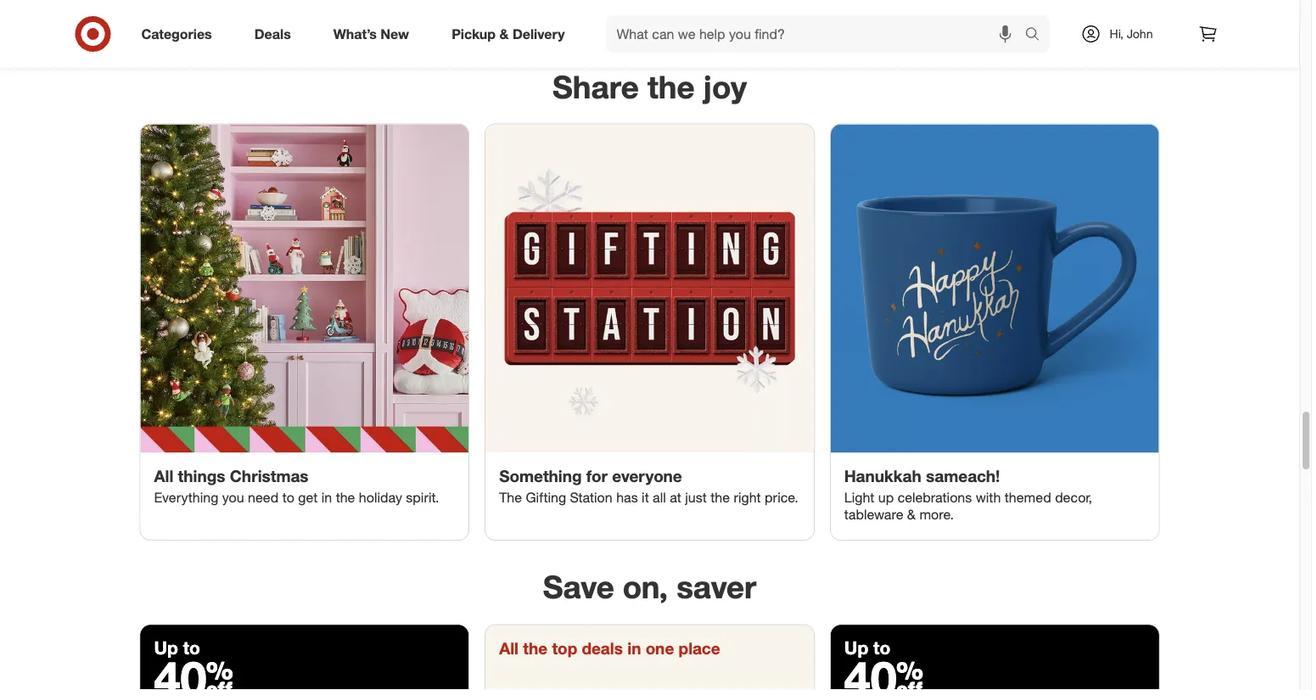 Task type: describe. For each thing, give the bounding box(es) containing it.
0 horizontal spatial to
[[183, 637, 200, 659]]

something
[[499, 466, 582, 485]]

something for everyone the gifting station has it all at just the right price.
[[499, 466, 799, 506]]

hi, john
[[1110, 26, 1153, 41]]

pickup & delivery link
[[437, 15, 586, 53]]

to inside all things christmas everything you need to get in the holiday spirit.
[[282, 489, 294, 506]]

has
[[616, 489, 638, 506]]

save on, saver
[[543, 568, 757, 606]]

all
[[653, 489, 666, 506]]

1 horizontal spatial in
[[628, 638, 641, 658]]

all for all things christmas everything you need to get in the holiday spirit.
[[154, 466, 173, 485]]

decor,
[[1055, 489, 1093, 506]]

hanukkah sameach! light up celebrations with themed decor, tableware & more.
[[845, 466, 1093, 523]]

in inside all things christmas everything you need to get in the holiday spirit.
[[322, 489, 332, 506]]

save
[[543, 568, 614, 606]]

2 up from the left
[[845, 637, 869, 659]]

hi,
[[1110, 26, 1124, 41]]

the inside all things christmas everything you need to get in the holiday spirit.
[[336, 489, 355, 506]]

christmas
[[230, 466, 309, 485]]

& inside hanukkah sameach! light up celebrations with themed decor, tableware & more.
[[907, 506, 916, 523]]

on,
[[623, 568, 668, 606]]

top
[[552, 638, 577, 658]]

delivery
[[513, 26, 565, 42]]

more.
[[920, 506, 954, 523]]

2 horizontal spatial to
[[874, 637, 891, 659]]

all things christmas everything you need to get in the holiday spirit.
[[154, 466, 439, 506]]

themed
[[1005, 489, 1052, 506]]

saver
[[677, 568, 757, 606]]

light
[[845, 489, 875, 506]]

all the top deals in one place
[[499, 638, 720, 658]]

what's new link
[[319, 15, 431, 53]]

place
[[679, 638, 720, 658]]

what's new
[[333, 26, 409, 42]]

search
[[1017, 27, 1058, 44]]

it
[[642, 489, 649, 506]]

deals
[[582, 638, 623, 658]]

gifting station image
[[486, 125, 814, 453]]

dish up for less image
[[140, 0, 1159, 53]]

1 up to from the left
[[154, 637, 200, 659]]

one
[[646, 638, 674, 658]]

with
[[976, 489, 1001, 506]]

spirit.
[[406, 489, 439, 506]]

everyone
[[612, 466, 682, 485]]

2 up to link from the left
[[831, 625, 1159, 690]]

station
[[570, 489, 613, 506]]

sameach!
[[926, 466, 1000, 485]]

the inside something for everyone the gifting station has it all at just the right price.
[[711, 489, 730, 506]]

at
[[670, 489, 682, 506]]



Task type: locate. For each thing, give the bounding box(es) containing it.
0 horizontal spatial up
[[154, 637, 178, 659]]

the left joy
[[648, 67, 695, 105]]

just
[[685, 489, 707, 506]]

1 horizontal spatial all
[[499, 638, 519, 658]]

0 horizontal spatial up to link
[[140, 625, 469, 690]]

the
[[499, 489, 522, 506]]

all the top deals in one place link
[[486, 625, 814, 690]]

you
[[222, 489, 244, 506]]

all left top
[[499, 638, 519, 658]]

celebrations
[[898, 489, 972, 506]]

all up everything
[[154, 466, 173, 485]]

0 vertical spatial &
[[500, 26, 509, 42]]

0 horizontal spatial up to
[[154, 637, 200, 659]]

in left one
[[628, 638, 641, 658]]

all inside all things christmas everything you need to get in the holiday spirit.
[[154, 466, 173, 485]]

What can we help you find? suggestions appear below search field
[[607, 15, 1029, 53]]

the left top
[[523, 638, 548, 658]]

deals
[[254, 26, 291, 42]]

& left more.
[[907, 506, 916, 523]]

0 vertical spatial in
[[322, 489, 332, 506]]

up to
[[154, 637, 200, 659], [845, 637, 891, 659]]

1 horizontal spatial up to link
[[831, 625, 1159, 690]]

1 up from the left
[[154, 637, 178, 659]]

categories link
[[127, 15, 233, 53]]

for
[[586, 466, 608, 485]]

get
[[298, 489, 318, 506]]

share
[[553, 67, 639, 105]]

1 vertical spatial all
[[499, 638, 519, 658]]

holiday
[[359, 489, 402, 506]]

up
[[878, 489, 894, 506]]

0 horizontal spatial all
[[154, 466, 173, 485]]

0 horizontal spatial in
[[322, 489, 332, 506]]

1 horizontal spatial &
[[907, 506, 916, 523]]

john
[[1127, 26, 1153, 41]]

all inside all the top deals in one place link
[[499, 638, 519, 658]]

to
[[282, 489, 294, 506], [183, 637, 200, 659], [874, 637, 891, 659]]

1 horizontal spatial to
[[282, 489, 294, 506]]

1 vertical spatial in
[[628, 638, 641, 658]]

the
[[648, 67, 695, 105], [336, 489, 355, 506], [711, 489, 730, 506], [523, 638, 548, 658]]

1 vertical spatial &
[[907, 506, 916, 523]]

all for all the top deals in one place
[[499, 638, 519, 658]]

the right the just
[[711, 489, 730, 506]]

up to link
[[140, 625, 469, 690], [831, 625, 1159, 690]]

1 horizontal spatial up
[[845, 637, 869, 659]]

the left holiday on the left
[[336, 489, 355, 506]]

up
[[154, 637, 178, 659], [845, 637, 869, 659]]

joy
[[704, 67, 747, 105]]

0 horizontal spatial &
[[500, 26, 509, 42]]

tableware
[[845, 506, 904, 523]]

in right get
[[322, 489, 332, 506]]

right
[[734, 489, 761, 506]]

gifting
[[526, 489, 566, 506]]

everything
[[154, 489, 218, 506]]

2 up to from the left
[[845, 637, 891, 659]]

categories
[[141, 26, 212, 42]]

all
[[154, 466, 173, 485], [499, 638, 519, 658]]

deals link
[[240, 15, 312, 53]]

share the joy
[[553, 67, 747, 105]]

price.
[[765, 489, 799, 506]]

& right pickup at the top of page
[[500, 26, 509, 42]]

in
[[322, 489, 332, 506], [628, 638, 641, 658]]

search button
[[1017, 15, 1058, 56]]

things
[[178, 466, 225, 485]]

hanukkah
[[845, 466, 922, 485]]

1 up to link from the left
[[140, 625, 469, 690]]

1 horizontal spatial up to
[[845, 637, 891, 659]]

new
[[381, 26, 409, 42]]

need
[[248, 489, 279, 506]]

pickup & delivery
[[452, 26, 565, 42]]

pickup
[[452, 26, 496, 42]]

0 vertical spatial all
[[154, 466, 173, 485]]

the inside all the top deals in one place link
[[523, 638, 548, 658]]

what's
[[333, 26, 377, 42]]

&
[[500, 26, 509, 42], [907, 506, 916, 523]]



Task type: vqa. For each thing, say whether or not it's contained in the screenshot.
the in to the right
yes



